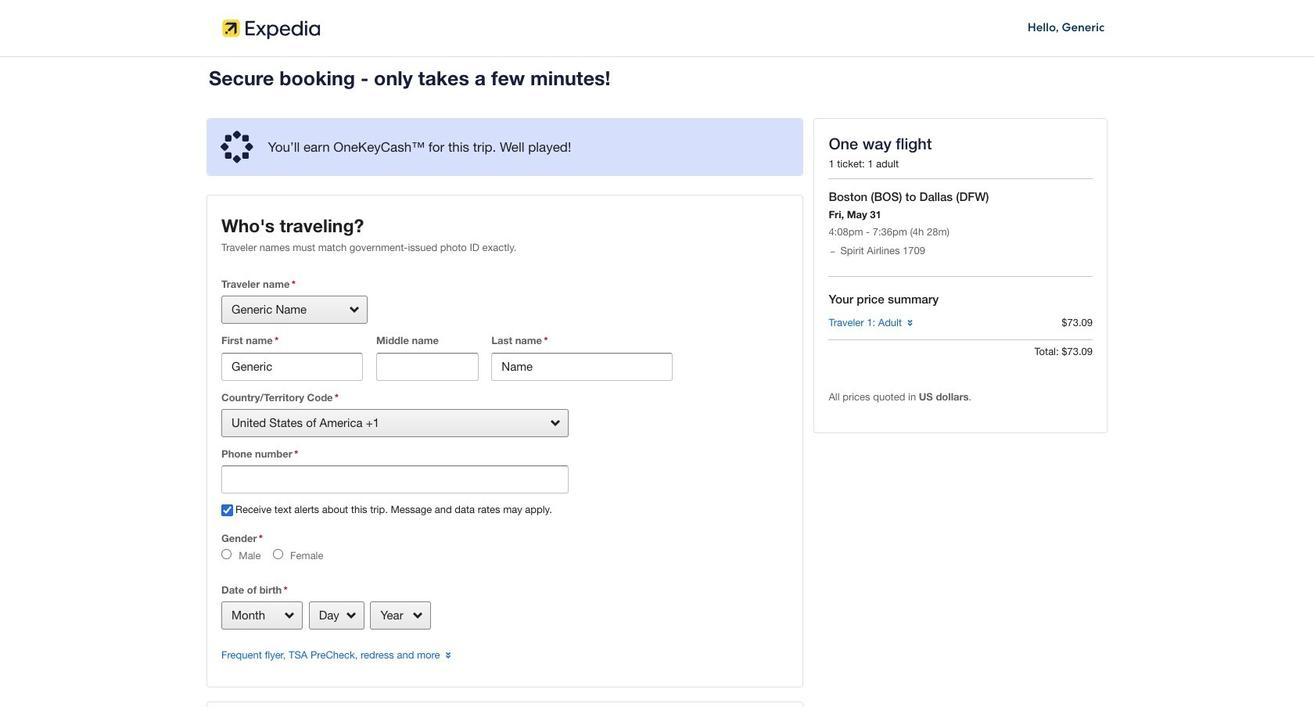 Task type: locate. For each thing, give the bounding box(es) containing it.
Male radio
[[221, 549, 232, 559]]

None text field
[[492, 352, 673, 381]]

None checkbox
[[221, 505, 233, 516]]

0 horizontal spatial expand image
[[443, 649, 453, 663]]

0 vertical spatial expand image
[[905, 316, 915, 330]]

None text field
[[221, 352, 363, 381], [376, 352, 478, 381], [221, 352, 363, 381], [376, 352, 478, 381]]

None telephone field
[[221, 465, 569, 494]]

expand image
[[905, 316, 915, 330], [443, 649, 453, 663]]

main content
[[197, 118, 804, 707]]

1 vertical spatial expand image
[[443, 649, 453, 663]]

1 horizontal spatial expand image
[[905, 316, 915, 330]]



Task type: vqa. For each thing, say whether or not it's contained in the screenshot.
expand icon
yes



Task type: describe. For each thing, give the bounding box(es) containing it.
www.expedia.com image
[[222, 17, 321, 39]]

custom air icon image
[[829, 247, 838, 256]]

Female radio
[[273, 549, 283, 559]]



